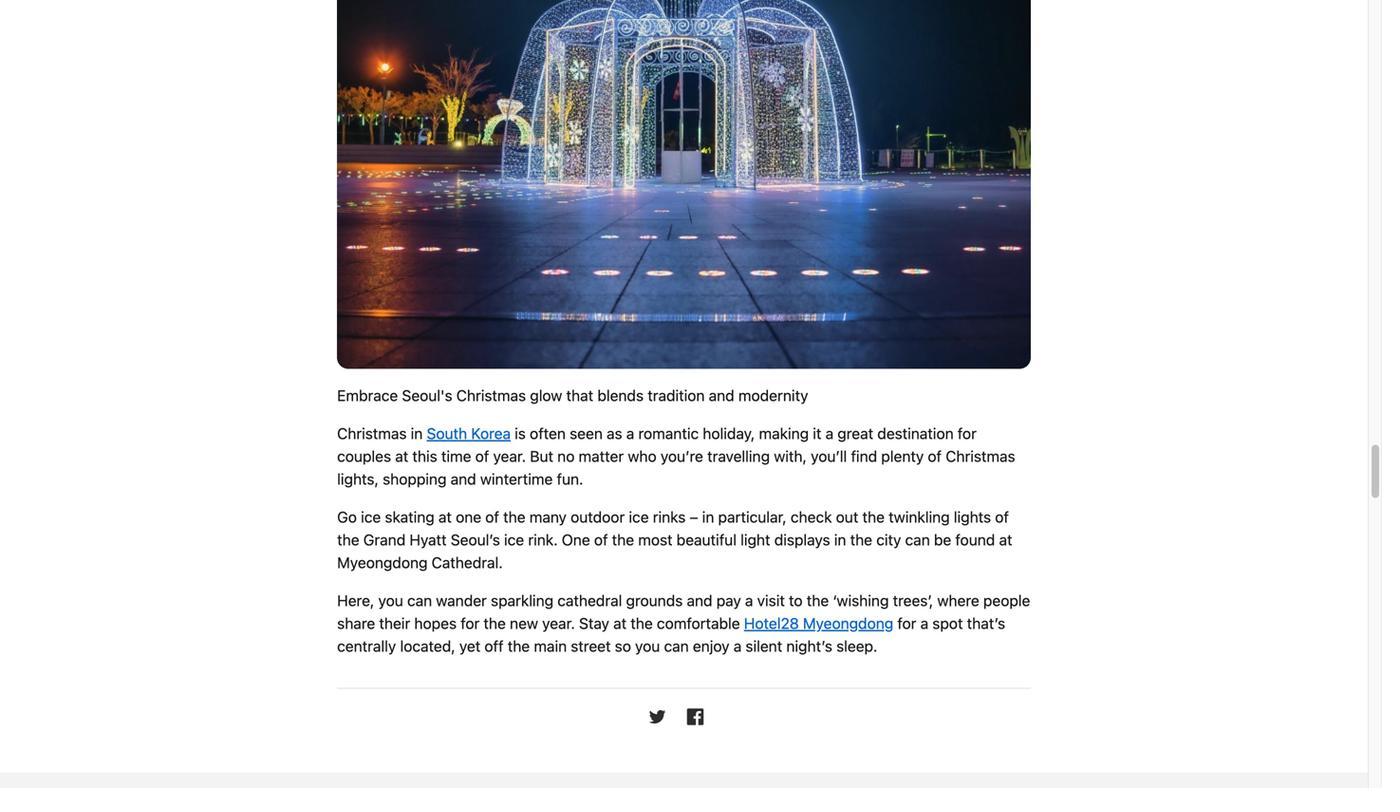 Task type: locate. For each thing, give the bounding box(es) containing it.
0 horizontal spatial year.
[[493, 447, 526, 465]]

a right it
[[826, 424, 834, 442]]

located,
[[400, 637, 456, 655]]

2 horizontal spatial ice
[[629, 508, 649, 526]]

hotel28
[[744, 614, 799, 632]]

christmas up lights
[[946, 447, 1016, 465]]

0 horizontal spatial myeongdong
[[337, 554, 428, 572]]

can down "twinkling"
[[906, 531, 930, 549]]

korea
[[471, 424, 511, 442]]

0 horizontal spatial can
[[407, 592, 432, 610]]

who
[[628, 447, 657, 465]]

blends
[[598, 386, 644, 404]]

you up their
[[378, 592, 403, 610]]

0 horizontal spatial in
[[411, 424, 423, 442]]

ice
[[361, 508, 381, 526], [629, 508, 649, 526], [504, 531, 524, 549]]

can down comfortable
[[664, 637, 689, 655]]

1 vertical spatial and
[[451, 470, 476, 488]]

off
[[485, 637, 504, 655]]

you're
[[661, 447, 704, 465]]

1 vertical spatial christmas
[[337, 424, 407, 442]]

2 vertical spatial and
[[687, 592, 713, 610]]

ice left rink.
[[504, 531, 524, 549]]

0 vertical spatial year.
[[493, 447, 526, 465]]

a
[[627, 424, 635, 442], [826, 424, 834, 442], [745, 592, 754, 610], [921, 614, 929, 632], [734, 637, 742, 655]]

the left most
[[612, 531, 634, 549]]

you inside here, you can wander sparkling cathedral grounds and pay a visit to the 'wishing trees', where people share their hopes for the new year. stay at the comfortable
[[378, 592, 403, 610]]

0 vertical spatial can
[[906, 531, 930, 549]]

can up hopes
[[407, 592, 432, 610]]

stay
[[579, 614, 610, 632]]

for right the destination
[[958, 424, 977, 442]]

be
[[934, 531, 952, 549]]

0 vertical spatial christmas
[[457, 386, 526, 404]]

ice right go
[[361, 508, 381, 526]]

rink.
[[528, 531, 558, 549]]

comfortable
[[657, 614, 740, 632]]

often
[[530, 424, 566, 442]]

you
[[378, 592, 403, 610], [635, 637, 660, 655]]

0 vertical spatial in
[[411, 424, 423, 442]]

seoul's
[[451, 531, 500, 549]]

this
[[413, 447, 438, 465]]

0 horizontal spatial you
[[378, 592, 403, 610]]

plenty
[[882, 447, 924, 465]]

displays
[[775, 531, 831, 549]]

christmas
[[457, 386, 526, 404], [337, 424, 407, 442], [946, 447, 1016, 465]]

for up yet
[[461, 614, 480, 632]]

you right "so"
[[635, 637, 660, 655]]

with,
[[774, 447, 807, 465]]

2 horizontal spatial for
[[958, 424, 977, 442]]

year. up wintertime
[[493, 447, 526, 465]]

at left this
[[395, 447, 409, 465]]

a right as
[[627, 424, 635, 442]]

the up off
[[484, 614, 506, 632]]

go
[[337, 508, 357, 526]]

seoul's
[[402, 386, 453, 404]]

so
[[615, 637, 631, 655]]

and up holiday,
[[709, 386, 735, 404]]

myeongdong up the sleep.
[[803, 614, 894, 632]]

2 horizontal spatial christmas
[[946, 447, 1016, 465]]

pay
[[717, 592, 741, 610]]

sparkling
[[491, 592, 554, 610]]

0 vertical spatial and
[[709, 386, 735, 404]]

year. up main
[[542, 614, 575, 632]]

2 horizontal spatial can
[[906, 531, 930, 549]]

new
[[510, 614, 538, 632]]

the left the many
[[503, 508, 526, 526]]

1 horizontal spatial you
[[635, 637, 660, 655]]

of
[[475, 447, 489, 465], [928, 447, 942, 465], [486, 508, 499, 526], [996, 508, 1009, 526], [594, 531, 608, 549]]

rinks
[[653, 508, 686, 526]]

1 horizontal spatial myeongdong
[[803, 614, 894, 632]]

and down time
[[451, 470, 476, 488]]

myeongdong down grand
[[337, 554, 428, 572]]

glow
[[530, 386, 563, 404]]

2 vertical spatial can
[[664, 637, 689, 655]]

seen
[[570, 424, 603, 442]]

in up this
[[411, 424, 423, 442]]

hotel28 myeongdong
[[744, 614, 894, 632]]

share article on facebook image
[[686, 708, 705, 727]]

find
[[851, 447, 878, 465]]

1 vertical spatial you
[[635, 637, 660, 655]]

1 horizontal spatial in
[[702, 508, 715, 526]]

can inside here, you can wander sparkling cathedral grounds and pay a visit to the 'wishing trees', where people share their hopes for the new year. stay at the comfortable
[[407, 592, 432, 610]]

here, you can wander sparkling cathedral grounds and pay a visit to the 'wishing trees', where people share their hopes for the new year. stay at the comfortable
[[337, 592, 1031, 632]]

for
[[958, 424, 977, 442], [461, 614, 480, 632], [898, 614, 917, 632]]

particular,
[[718, 508, 787, 526]]

christmas up korea
[[457, 386, 526, 404]]

1 horizontal spatial for
[[898, 614, 917, 632]]

in right "–"
[[702, 508, 715, 526]]

christmas up couples
[[337, 424, 407, 442]]

centrally
[[337, 637, 396, 655]]

for down the trees',
[[898, 614, 917, 632]]

2 horizontal spatial in
[[835, 531, 847, 549]]

1 vertical spatial year.
[[542, 614, 575, 632]]

the down new
[[508, 637, 530, 655]]

and inside here, you can wander sparkling cathedral grounds and pay a visit to the 'wishing trees', where people share their hopes for the new year. stay at the comfortable
[[687, 592, 713, 610]]

it
[[813, 424, 822, 442]]

0 horizontal spatial ice
[[361, 508, 381, 526]]

a left spot
[[921, 614, 929, 632]]

the
[[503, 508, 526, 526], [863, 508, 885, 526], [337, 531, 360, 549], [612, 531, 634, 549], [851, 531, 873, 549], [807, 592, 829, 610], [484, 614, 506, 632], [631, 614, 653, 632], [508, 637, 530, 655]]

beautiful
[[677, 531, 737, 549]]

1 horizontal spatial year.
[[542, 614, 575, 632]]

'wishing
[[833, 592, 889, 610]]

in down out
[[835, 531, 847, 549]]

1 horizontal spatial christmas
[[457, 386, 526, 404]]

time
[[442, 447, 472, 465]]

to
[[789, 592, 803, 610]]

of right one at the bottom left of the page
[[486, 508, 499, 526]]

at
[[395, 447, 409, 465], [439, 508, 452, 526], [1000, 531, 1013, 549], [614, 614, 627, 632]]

year.
[[493, 447, 526, 465], [542, 614, 575, 632]]

of down the outdoor
[[594, 531, 608, 549]]

myeongdong
[[337, 554, 428, 572], [803, 614, 894, 632]]

1 vertical spatial can
[[407, 592, 432, 610]]

one
[[562, 531, 590, 549]]

0 vertical spatial myeongdong
[[337, 554, 428, 572]]

and for blends
[[709, 386, 735, 404]]

of down korea
[[475, 447, 489, 465]]

0 horizontal spatial for
[[461, 614, 480, 632]]

no
[[558, 447, 575, 465]]

people
[[984, 592, 1031, 610]]

for inside is often seen as a romantic holiday, making it a great destination for couples at this time of year. but no matter who you're travelling with, you'll find plenty of christmas lights, shopping and wintertime fun.
[[958, 424, 977, 442]]

skating
[[385, 508, 435, 526]]

of right lights
[[996, 508, 1009, 526]]

ice up most
[[629, 508, 649, 526]]

most
[[638, 531, 673, 549]]

their
[[379, 614, 411, 632]]

and
[[709, 386, 735, 404], [451, 470, 476, 488], [687, 592, 713, 610]]

and up comfortable
[[687, 592, 713, 610]]

south korea link
[[427, 424, 511, 442]]

0 vertical spatial you
[[378, 592, 403, 610]]

1 horizontal spatial can
[[664, 637, 689, 655]]

at up "so"
[[614, 614, 627, 632]]

can
[[906, 531, 930, 549], [407, 592, 432, 610], [664, 637, 689, 655]]

a right pay
[[745, 592, 754, 610]]

1 vertical spatial myeongdong
[[803, 614, 894, 632]]

at right found
[[1000, 531, 1013, 549]]

2 vertical spatial christmas
[[946, 447, 1016, 465]]



Task type: vqa. For each thing, say whether or not it's contained in the screenshot.
the bottommost PERFECT
no



Task type: describe. For each thing, give the bounding box(es) containing it.
romantic
[[639, 424, 699, 442]]

go ice skating at one of the many outdoor ice rinks – in particular, check out the twinkling lights of the grand hyatt seoul's ice rink. one of the most beautiful light displays in the city can be found at myeongdong cathedral.
[[337, 508, 1013, 572]]

embrace
[[337, 386, 398, 404]]

trees',
[[893, 592, 934, 610]]

you inside for a spot that's centrally located, yet off the main street so you can enjoy a silent night's sleep.
[[635, 637, 660, 655]]

making
[[759, 424, 809, 442]]

lights,
[[337, 470, 379, 488]]

1 vertical spatial in
[[702, 508, 715, 526]]

and for cathedral
[[687, 592, 713, 610]]

one
[[456, 508, 482, 526]]

embrace seoul's christmas glow that blends tradition and modernity image
[[337, 0, 1031, 369]]

fun.
[[557, 470, 584, 488]]

myeongdong inside go ice skating at one of the many outdoor ice rinks – in particular, check out the twinkling lights of the grand hyatt seoul's ice rink. one of the most beautiful light displays in the city can be found at myeongdong cathedral.
[[337, 554, 428, 572]]

for inside here, you can wander sparkling cathedral grounds and pay a visit to the 'wishing trees', where people share their hopes for the new year. stay at the comfortable
[[461, 614, 480, 632]]

street
[[571, 637, 611, 655]]

destination
[[878, 424, 954, 442]]

here,
[[337, 592, 375, 610]]

spot
[[933, 614, 963, 632]]

main
[[534, 637, 567, 655]]

and inside is often seen as a romantic holiday, making it a great destination for couples at this time of year. but no matter who you're travelling with, you'll find plenty of christmas lights, shopping and wintertime fun.
[[451, 470, 476, 488]]

at inside is often seen as a romantic holiday, making it a great destination for couples at this time of year. but no matter who you're travelling with, you'll find plenty of christmas lights, shopping and wintertime fun.
[[395, 447, 409, 465]]

grand
[[364, 531, 406, 549]]

holiday,
[[703, 424, 755, 442]]

twinkling
[[889, 508, 950, 526]]

out
[[836, 508, 859, 526]]

the right out
[[863, 508, 885, 526]]

shopping
[[383, 470, 447, 488]]

travelling
[[708, 447, 770, 465]]

can inside go ice skating at one of the many outdoor ice rinks – in particular, check out the twinkling lights of the grand hyatt seoul's ice rink. one of the most beautiful light displays in the city can be found at myeongdong cathedral.
[[906, 531, 930, 549]]

matter
[[579, 447, 624, 465]]

light
[[741, 531, 771, 549]]

night's
[[787, 637, 833, 655]]

hotel28 myeongdong link
[[744, 614, 894, 632]]

at inside here, you can wander sparkling cathedral grounds and pay a visit to the 'wishing trees', where people share their hopes for the new year. stay at the comfortable
[[614, 614, 627, 632]]

is often seen as a romantic holiday, making it a great destination for couples at this time of year. but no matter who you're travelling with, you'll find plenty of christmas lights, shopping and wintertime fun.
[[337, 424, 1016, 488]]

great
[[838, 424, 874, 442]]

at left one at the bottom left of the page
[[439, 508, 452, 526]]

hopes
[[414, 614, 457, 632]]

the down out
[[851, 531, 873, 549]]

silent
[[746, 637, 783, 655]]

a inside here, you can wander sparkling cathedral grounds and pay a visit to the 'wishing trees', where people share their hopes for the new year. stay at the comfortable
[[745, 592, 754, 610]]

found
[[956, 531, 996, 549]]

is
[[515, 424, 526, 442]]

hyatt
[[410, 531, 447, 549]]

2 vertical spatial in
[[835, 531, 847, 549]]

the down go
[[337, 531, 360, 549]]

lights
[[954, 508, 992, 526]]

year. inside is often seen as a romantic holiday, making it a great destination for couples at this time of year. but no matter who you're travelling with, you'll find plenty of christmas lights, shopping and wintertime fun.
[[493, 447, 526, 465]]

share
[[337, 614, 375, 632]]

wintertime
[[480, 470, 553, 488]]

that
[[567, 386, 594, 404]]

can inside for a spot that's centrally located, yet off the main street so you can enjoy a silent night's sleep.
[[664, 637, 689, 655]]

as
[[607, 424, 623, 442]]

embrace seoul's christmas glow that blends tradition and modernity
[[337, 386, 809, 404]]

cathedral
[[558, 592, 622, 610]]

city
[[877, 531, 902, 549]]

–
[[690, 508, 699, 526]]

wander
[[436, 592, 487, 610]]

outdoor
[[571, 508, 625, 526]]

sleep.
[[837, 637, 878, 655]]

where
[[938, 592, 980, 610]]

but
[[530, 447, 554, 465]]

many
[[530, 508, 567, 526]]

grounds
[[626, 592, 683, 610]]

that's
[[967, 614, 1006, 632]]

the inside for a spot that's centrally located, yet off the main street so you can enjoy a silent night's sleep.
[[508, 637, 530, 655]]

check
[[791, 508, 832, 526]]

visit
[[758, 592, 785, 610]]

the down grounds
[[631, 614, 653, 632]]

a right enjoy
[[734, 637, 742, 655]]

1 horizontal spatial ice
[[504, 531, 524, 549]]

christmas in south korea
[[337, 424, 511, 442]]

tradition
[[648, 386, 705, 404]]

couples
[[337, 447, 391, 465]]

0 horizontal spatial christmas
[[337, 424, 407, 442]]

of down the destination
[[928, 447, 942, 465]]

cathedral.
[[432, 554, 503, 572]]

share article on twitter image
[[648, 708, 667, 727]]

you'll
[[811, 447, 847, 465]]

year. inside here, you can wander sparkling cathedral grounds and pay a visit to the 'wishing trees', where people share their hopes for the new year. stay at the comfortable
[[542, 614, 575, 632]]

modernity
[[739, 386, 809, 404]]

the right to
[[807, 592, 829, 610]]

enjoy
[[693, 637, 730, 655]]

christmas inside is often seen as a romantic holiday, making it a great destination for couples at this time of year. but no matter who you're travelling with, you'll find plenty of christmas lights, shopping and wintertime fun.
[[946, 447, 1016, 465]]

south
[[427, 424, 467, 442]]

for a spot that's centrally located, yet off the main street so you can enjoy a silent night's sleep.
[[337, 614, 1006, 655]]

for inside for a spot that's centrally located, yet off the main street so you can enjoy a silent night's sleep.
[[898, 614, 917, 632]]

yet
[[460, 637, 481, 655]]



